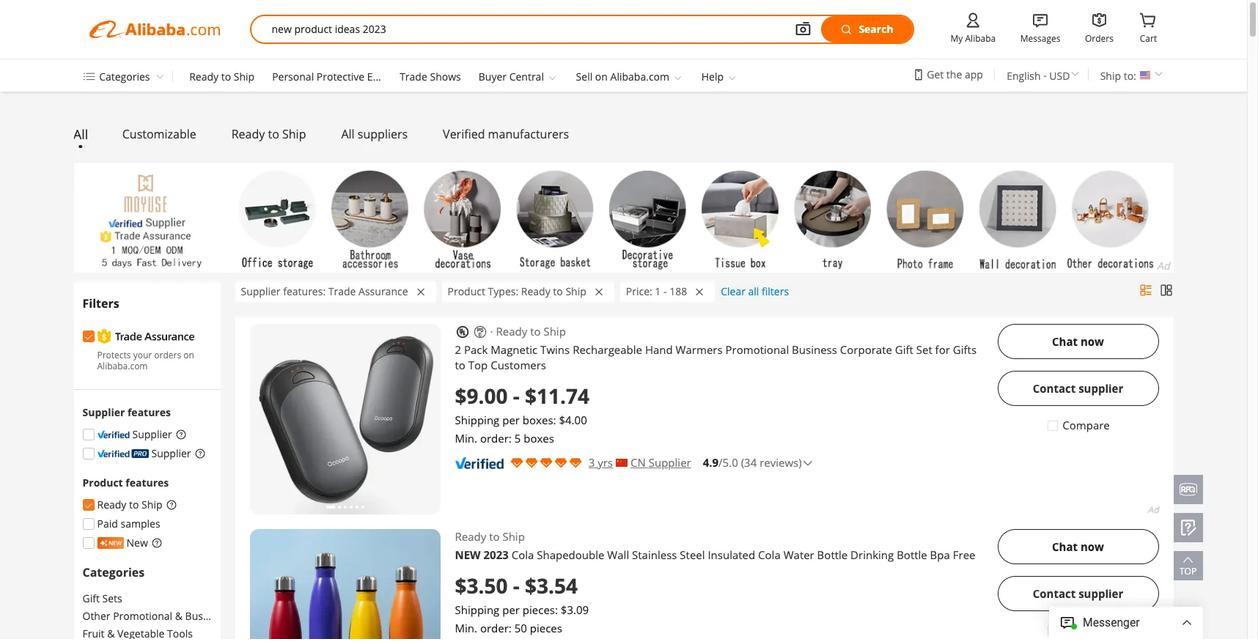 Task type: locate. For each thing, give the bounding box(es) containing it.
other
[[83, 610, 110, 624]]

1 close image from the left
[[417, 287, 424, 298]]

1 vertical spatial features
[[126, 476, 169, 490]]

min.
[[455, 431, 478, 446], [455, 621, 478, 636]]

supplier left features:
[[241, 285, 281, 299]]

 my alibaba
[[951, 10, 997, 45]]

1 vertical spatial promotional
[[113, 610, 172, 624]]

warmers
[[676, 343, 723, 357]]

0 horizontal spatial close image
[[417, 287, 424, 298]]

gift left the set
[[896, 343, 914, 357]]

2 contact from the top
[[1034, 587, 1076, 601]]

1 vertical spatial compare
[[1063, 624, 1111, 638]]

contact supplier for $3.54
[[1034, 587, 1124, 601]]

order: for $9.00
[[481, 431, 512, 446]]

alibaba
[[966, 32, 997, 45]]

all
[[73, 126, 88, 143], [341, 126, 355, 142]]

compare
[[1063, 418, 1111, 433], [1063, 624, 1111, 638]]

0 vertical spatial compare
[[1063, 418, 1111, 433]]

gift inside "gift sets other promotional & business gifts"
[[83, 592, 100, 606]]

features down protects your orders on alibaba.com
[[128, 406, 171, 420]]

1 vertical spatial min.
[[455, 621, 478, 636]]

- inside $3.50 - $3.54 shipping per pieces: $3.09 min. order: 50 pieces
[[513, 572, 520, 600]]

arrow down image left "help"
[[673, 72, 684, 84]]

messages link
[[1021, 32, 1061, 45]]

ready to ship link up the "2 pack magnetic twins rechargeable hand warmers promotional business corporate gift set for gifts to top customers" in the bottom of the page
[[455, 324, 984, 340]]

188
[[670, 285, 688, 299]]

twins
[[541, 343, 570, 357]]

0 horizontal spatial gift
[[83, 592, 100, 606]]

0 horizontal spatial on
[[184, 349, 194, 361]]

contact supplier
[[1034, 381, 1124, 396], [1034, 587, 1124, 601]]

0 vertical spatial chat now link
[[998, 324, 1160, 360]]

trade left shows
[[400, 70, 428, 84]]

to down 2
[[455, 358, 466, 373]]

1 vertical spatial chat
[[1053, 540, 1079, 554]]

buyer
[[479, 70, 507, 84]]

1 vertical spatial gifts
[[230, 610, 252, 624]]

1 chat now link from the top
[[998, 324, 1160, 360]]

personal protective equipment link
[[272, 70, 420, 84]]

1 horizontal spatial close image
[[596, 287, 603, 298]]

arrow down image
[[1069, 67, 1082, 81], [1153, 67, 1166, 81], [673, 72, 684, 84], [727, 72, 739, 84]]

1 contact supplier link from the top
[[998, 371, 1160, 406]]

promotional down gift sets link
[[113, 610, 172, 624]]

bottle right water
[[818, 548, 848, 563]]

0 vertical spatial business
[[792, 343, 838, 357]]

promotional inside "gift sets other promotional & business gifts"
[[113, 610, 172, 624]]

- left $3.54
[[513, 572, 520, 600]]

chat now link
[[998, 324, 1160, 360], [998, 530, 1160, 565]]

1 horizontal spatial gift
[[896, 343, 914, 357]]

2 compare from the top
[[1063, 624, 1111, 638]]

0 vertical spatial shipping
[[455, 413, 500, 428]]

order:
[[481, 431, 512, 446], [481, 621, 512, 636]]

arrow up image
[[1180, 552, 1198, 569]]

4.9
[[703, 456, 719, 470]]

1 supplier from the top
[[1079, 381, 1124, 396]]

order: left 50
[[481, 621, 512, 636]]

pieces:
[[523, 603, 558, 618]]

top
[[1180, 566, 1197, 578]]

product for product types: ready to ship
[[448, 285, 486, 299]]

0 vertical spatial supplier link
[[83, 428, 172, 442]]

1 now from the top
[[1081, 334, 1105, 349]]

contact supplier link
[[998, 371, 1160, 406], [998, 577, 1160, 612]]

shipping inside $9.00 - $11.74 shipping per boxes: $4.00 min. order: 5 boxes
[[455, 413, 500, 428]]

1 vertical spatial ad
[[1149, 504, 1160, 517]]

1 vertical spatial chat now
[[1053, 540, 1105, 554]]

0 vertical spatial trade
[[400, 70, 428, 84]]

1 vertical spatial alibaba.com
[[97, 360, 148, 373]]

0 horizontal spatial gifts
[[230, 610, 252, 624]]

supplier link up product features on the bottom left of page
[[83, 447, 191, 461]]

on right sell
[[596, 70, 608, 84]]

2 supplier from the top
[[1079, 587, 1124, 601]]

categories right category image
[[99, 70, 150, 83]]

2 chat from the top
[[1053, 540, 1079, 554]]

2 per from the top
[[503, 603, 520, 618]]

0 vertical spatial chat now
[[1053, 334, 1105, 349]]

2 pack magnetic twins rechargeable hand warmers promotional business corporate gift set for gifts to top customers link
[[455, 343, 977, 373]]

- inside $9.00 - $11.74 shipping per boxes: $4.00 min. order: 5 boxes
[[513, 382, 520, 410]]

chat for $3.54
[[1053, 540, 1079, 554]]

compare for $3.50 - $3.54
[[1063, 624, 1111, 638]]

bottle left bpa
[[897, 548, 928, 563]]

arrow down image up customizable
[[153, 71, 164, 82]]

ship
[[1101, 69, 1122, 83], [234, 70, 255, 84], [282, 126, 306, 142], [566, 285, 587, 299], [544, 324, 566, 339], [142, 498, 163, 512], [503, 530, 525, 544]]

alibaba.com right sell
[[611, 70, 670, 84]]

1 vertical spatial compare link
[[1047, 624, 1111, 639]]

ready to ship link left the "personal"
[[189, 70, 255, 84]]

features:
[[283, 285, 326, 299]]

1 horizontal spatial alibaba.com
[[611, 70, 670, 84]]

cola left water
[[759, 548, 781, 563]]

1 horizontal spatial bottle
[[897, 548, 928, 563]]

1 horizontal spatial all
[[341, 126, 355, 142]]

close image for supplier features: trade assurance
[[417, 287, 424, 298]]

2 order: from the top
[[481, 621, 512, 636]]

supplier link down supplier features
[[83, 428, 172, 442]]

0 horizontal spatial cola
[[512, 548, 534, 563]]

pse image
[[474, 326, 486, 338]]

min. down $9.00
[[455, 431, 478, 446]]

1 vertical spatial trade
[[329, 285, 356, 299]]

sell on alibaba.com
[[576, 70, 670, 84]]

gifts inside the "2 pack magnetic twins rechargeable hand warmers promotional business corporate gift set for gifts to top customers"
[[954, 343, 977, 357]]

all down category image
[[73, 126, 88, 143]]

product
[[448, 285, 486, 299], [83, 476, 123, 490]]

per up 5
[[503, 413, 520, 428]]

2 shipping from the top
[[455, 603, 500, 618]]

business right &
[[185, 610, 228, 624]]

gift sets other promotional & business gifts
[[83, 592, 252, 624]]

gifts right &
[[230, 610, 252, 624]]

1 per from the top
[[503, 413, 520, 428]]

2 horizontal spatial close image
[[697, 287, 704, 298]]

1 vertical spatial supplier link
[[83, 447, 191, 461]]

to inside the "2 pack magnetic twins rechargeable hand warmers promotional business corporate gift set for gifts to top customers"
[[455, 358, 466, 373]]

per up 50
[[503, 603, 520, 618]]

1 horizontal spatial product
[[448, 285, 486, 299]]

1 vertical spatial now
[[1081, 540, 1105, 554]]

0 vertical spatial chat
[[1053, 334, 1079, 349]]

ready to ship up magnetic
[[496, 324, 566, 339]]

alibaba.com left the orders
[[97, 360, 148, 373]]

yrs
[[598, 456, 613, 470]]

0 horizontal spatial product
[[83, 476, 123, 490]]

0 vertical spatial product
[[448, 285, 486, 299]]

all suppliers link
[[341, 126, 408, 142]]

contact
[[1034, 381, 1076, 396], [1034, 587, 1076, 601]]

all left suppliers
[[341, 126, 355, 142]]

help
[[702, 70, 724, 84]]

compare link
[[1047, 418, 1111, 434], [1047, 624, 1111, 639]]

arrow down image
[[153, 71, 164, 82], [547, 72, 559, 84]]

categories up sets
[[83, 565, 145, 581]]

2 now from the top
[[1081, 540, 1105, 554]]

0 horizontal spatial promotional
[[113, 610, 172, 624]]

contact for $3.50 - $3.54
[[1034, 587, 1076, 601]]

1 chat now from the top
[[1053, 334, 1105, 349]]

shipping down the $3.50
[[455, 603, 500, 618]]

1 vertical spatial contact
[[1034, 587, 1076, 601]]

close image right "188"
[[697, 287, 704, 298]]

trade shows
[[400, 70, 461, 84]]

0 vertical spatial on
[[596, 70, 608, 84]]

/5.0
[[719, 456, 739, 470]]

1 vertical spatial shipping
[[455, 603, 500, 618]]

0 vertical spatial min.
[[455, 431, 478, 446]]

arrow down image right "help"
[[727, 72, 739, 84]]

close image right 'assurance'
[[417, 287, 424, 298]]

1 vertical spatial business
[[185, 610, 228, 624]]

1 vertical spatial contact supplier link
[[998, 577, 1160, 612]]

all link
[[73, 126, 88, 143]]

0 horizontal spatial alibaba.com
[[97, 360, 148, 373]]

gift up other
[[83, 592, 100, 606]]

cola right 2023
[[512, 548, 534, 563]]

min. inside $9.00 - $11.74 shipping per boxes: $4.00 min. order: 5 boxes
[[455, 431, 478, 446]]

get the app link
[[928, 67, 984, 81]]

2 close image from the left
[[596, 287, 603, 298]]

my alibaba link
[[951, 32, 997, 45]]

2 compare link from the top
[[1047, 624, 1111, 639]]

1 compare link from the top
[[1047, 418, 1111, 434]]

pieces
[[530, 621, 563, 636]]

0 horizontal spatial all
[[73, 126, 88, 143]]

1 min. from the top
[[455, 431, 478, 446]]

2 contact supplier link from the top
[[998, 577, 1160, 612]]

alibaba.com inside protects your orders on alibaba.com
[[97, 360, 148, 373]]

1 horizontal spatial cola
[[759, 548, 781, 563]]

0 vertical spatial features
[[128, 406, 171, 420]]

order: inside $3.50 - $3.54 shipping per pieces: $3.09 min. order: 50 pieces
[[481, 621, 512, 636]]

1 vertical spatial product
[[83, 476, 123, 490]]

product types: ready to ship
[[448, 285, 587, 299]]

0 vertical spatial per
[[503, 413, 520, 428]]

close image left price:
[[596, 287, 603, 298]]

1 vertical spatial contact supplier
[[1034, 587, 1124, 601]]

gift
[[896, 343, 914, 357], [83, 592, 100, 606]]

the
[[947, 67, 963, 81]]

compare link for $3.50 - $3.54
[[1047, 624, 1111, 639]]

supplier
[[241, 285, 281, 299], [83, 406, 125, 420], [132, 428, 172, 442], [152, 447, 191, 461], [649, 456, 692, 470]]

chat now link for $11.74
[[998, 324, 1160, 360]]

shipping down $9.00
[[455, 413, 500, 428]]

3
[[589, 456, 595, 470]]

0 vertical spatial contact supplier
[[1034, 381, 1124, 396]]

to up paid samples
[[129, 498, 139, 512]]

features for product features
[[126, 476, 169, 490]]

select image
[[83, 501, 94, 512]]

1 vertical spatial per
[[503, 603, 520, 618]]

- down customers
[[513, 382, 520, 410]]

new product ideas 2023 text field
[[272, 16, 774, 43]]

other promotional & business gifts link
[[83, 610, 252, 624]]

3 close image from the left
[[697, 287, 704, 298]]

per inside $9.00 - $11.74 shipping per boxes: $4.00 min. order: 5 boxes
[[503, 413, 520, 428]]

promotional inside the "2 pack magnetic twins rechargeable hand warmers promotional business corporate gift set for gifts to top customers"
[[726, 343, 790, 357]]

shipping for $9.00
[[455, 413, 500, 428]]

arrow down image right flag us icon
[[1153, 67, 1166, 81]]

0 horizontal spatial business
[[185, 610, 228, 624]]

ready to ship link up 'insulated'
[[455, 530, 984, 545]]

0 vertical spatial contact supplier link
[[998, 371, 1160, 406]]

2 chat now link from the top
[[998, 530, 1160, 565]]

(34
[[741, 456, 757, 470]]

customers
[[491, 358, 547, 373]]

4.9 /5.0 (34 reviews)
[[703, 456, 802, 470]]

arrow down image left ship to:
[[1069, 67, 1082, 81]]

1 supplier link from the top
[[83, 428, 172, 442]]

1 order: from the top
[[481, 431, 512, 446]]

min. for $9.00
[[455, 431, 478, 446]]

ul image
[[457, 326, 468, 338]]

business inside the "2 pack magnetic twins rechargeable hand warmers promotional business corporate gift set for gifts to top customers"
[[792, 343, 838, 357]]

gifts right the for
[[954, 343, 977, 357]]

boxes
[[524, 431, 555, 446]]

sell on alibaba.com link
[[576, 70, 670, 84]]

set
[[917, 343, 933, 357]]

1 horizontal spatial business
[[792, 343, 838, 357]]

gifts
[[954, 343, 977, 357], [230, 610, 252, 624]]

all
[[749, 285, 760, 299]]

2 pack magnetic twins rechargeable hand warmers promotional business corporate gift set for gifts to top customers
[[455, 343, 977, 373]]

- for usd
[[1044, 68, 1047, 82]]

supplier
[[1079, 381, 1124, 396], [1079, 587, 1124, 601]]

2 chat now from the top
[[1053, 540, 1105, 554]]

supplier link
[[83, 428, 172, 442], [83, 447, 191, 461]]

0 vertical spatial promotional
[[726, 343, 790, 357]]

1 horizontal spatial promotional
[[726, 343, 790, 357]]

gift inside the "2 pack magnetic twins rechargeable hand warmers promotional business corporate gift set for gifts to top customers"
[[896, 343, 914, 357]]

mail image
[[408, 342, 426, 360]]

product features
[[83, 476, 169, 490]]

1 vertical spatial gift
[[83, 592, 100, 606]]

on right the orders
[[184, 349, 194, 361]]

1 horizontal spatial gifts
[[954, 343, 977, 357]]

verified
[[443, 126, 485, 142]]

manufacturers
[[488, 126, 569, 142]]

usd
[[1050, 69, 1071, 83]]

0 vertical spatial contact
[[1034, 381, 1076, 396]]

0 vertical spatial order:
[[481, 431, 512, 446]]

0 vertical spatial compare link
[[1047, 418, 1111, 434]]

-
[[1044, 68, 1047, 82], [664, 285, 667, 299], [513, 382, 520, 410], [513, 572, 520, 600]]

shipping inside $3.50 - $3.54 shipping per pieces: $3.09 min. order: 50 pieces
[[455, 603, 500, 618]]

product up select icon
[[83, 476, 123, 490]]

per inside $3.50 - $3.54 shipping per pieces: $3.09 min. order: 50 pieces
[[503, 603, 520, 618]]

0 vertical spatial now
[[1081, 334, 1105, 349]]

2 bottle from the left
[[897, 548, 928, 563]]

filters
[[83, 296, 119, 312]]

all for all suppliers
[[341, 126, 355, 142]]

0 vertical spatial gift
[[896, 343, 914, 357]]

 messages
[[1021, 10, 1061, 45]]

my
[[951, 32, 964, 45]]

1 compare from the top
[[1063, 418, 1111, 433]]

1 vertical spatial chat now link
[[998, 530, 1160, 565]]

product left types:
[[448, 285, 486, 299]]

business left corporate
[[792, 343, 838, 357]]

ready to ship left the "personal"
[[189, 70, 255, 84]]

1 horizontal spatial on
[[596, 70, 608, 84]]

min. inside $3.50 - $3.54 shipping per pieces: $3.09 min. order: 50 pieces
[[455, 621, 478, 636]]

3 yrs
[[589, 456, 613, 470]]

- for $3.54
[[513, 572, 520, 600]]

1 vertical spatial supplier
[[1079, 587, 1124, 601]]

to
[[221, 70, 231, 84], [268, 126, 279, 142], [553, 285, 563, 299], [531, 324, 541, 339], [455, 358, 466, 373], [129, 498, 139, 512], [489, 530, 500, 544]]

promotional
[[726, 343, 790, 357], [113, 610, 172, 624]]

1 vertical spatial order:
[[481, 621, 512, 636]]

1 contact from the top
[[1034, 381, 1076, 396]]

features up samples
[[126, 476, 169, 490]]

supplier features: trade assurance
[[241, 285, 408, 299]]

contact supplier link for $3.54
[[998, 577, 1160, 612]]

alibaba.com
[[611, 70, 670, 84], [97, 360, 148, 373]]

trade right features:
[[329, 285, 356, 299]]

1 chat from the top
[[1053, 334, 1079, 349]]

1 contact supplier from the top
[[1034, 381, 1124, 396]]

to up 2023
[[489, 530, 500, 544]]

0 horizontal spatial bottle
[[818, 548, 848, 563]]

to inside ready to ship new 2023 cola shapedouble wall stainless steel insulated cola water bottle drinking bottle bpa free
[[489, 530, 500, 544]]

0 vertical spatial gifts
[[954, 343, 977, 357]]

2 min. from the top
[[455, 621, 478, 636]]

business
[[792, 343, 838, 357], [185, 610, 228, 624]]

- inside english - usd
[[1044, 68, 1047, 82]]

order: inside $9.00 - $11.74 shipping per boxes: $4.00 min. order: 5 boxes
[[481, 431, 512, 446]]

shipping
[[455, 413, 500, 428], [455, 603, 500, 618]]

1 shipping from the top
[[455, 413, 500, 428]]

- left usd
[[1044, 68, 1047, 82]]

min. down the $3.50
[[455, 621, 478, 636]]

arrow down image right central
[[547, 72, 559, 84]]

chat
[[1053, 334, 1079, 349], [1053, 540, 1079, 554]]

0 vertical spatial supplier
[[1079, 381, 1124, 396]]

order: left 5
[[481, 431, 512, 446]]

all for all
[[73, 126, 88, 143]]

$4.00
[[559, 413, 587, 428]]

close image
[[417, 287, 424, 298], [596, 287, 603, 298], [697, 287, 704, 298]]

features for supplier features
[[128, 406, 171, 420]]

1 horizontal spatial trade
[[400, 70, 428, 84]]

2 contact supplier from the top
[[1034, 587, 1124, 601]]

promotional right the warmers
[[726, 343, 790, 357]]

english - usd
[[1007, 68, 1071, 83]]

1 vertical spatial on
[[184, 349, 194, 361]]

now
[[1081, 334, 1105, 349], [1081, 540, 1105, 554]]



Task type: vqa. For each thing, say whether or not it's contained in the screenshot.
Ready To Ship New 2023 Cola Shapedouble Wall Stainless Steel Insulated Cola Water Bottle Drinking Bottle Bpa Free
yes



Task type: describe. For each thing, give the bounding box(es) containing it.
chat now for $11.74
[[1053, 334, 1105, 349]]

 link
[[1031, 10, 1051, 31]]

ship inside ready to ship new 2023 cola shapedouble wall stainless steel insulated cola water bottle drinking bottle bpa free
[[503, 530, 525, 544]]

 link
[[1090, 10, 1110, 31]]

get
[[928, 67, 944, 81]]

$3.50 - $3.54 link
[[455, 572, 984, 600]]

business inside "gift sets other promotional & business gifts"
[[185, 610, 228, 624]]

messages
[[1021, 32, 1061, 45]]

per for $9.00
[[503, 413, 520, 428]]

assurance
[[359, 285, 408, 299]]


[[840, 23, 854, 36]]

 link
[[964, 10, 984, 32]]

0 vertical spatial ad
[[1158, 259, 1171, 273]]

ship to:
[[1101, 69, 1137, 83]]

new
[[455, 548, 481, 563]]

cn supplier
[[631, 456, 692, 470]]

get the app
[[928, 67, 984, 81]]

to right types:
[[553, 285, 563, 299]]

protects
[[97, 349, 131, 361]]

steel
[[680, 548, 705, 563]]

orders
[[1086, 32, 1114, 45]]

orders link
[[1086, 32, 1114, 45]]

2 supplier link from the top
[[83, 447, 191, 461]]

ready to ship link for trade shows link
[[189, 70, 255, 84]]

new
[[127, 537, 148, 551]]

trade shows link
[[400, 70, 461, 84]]

0 horizontal spatial arrow down image
[[153, 71, 164, 82]]

ready to ship link down the "personal"
[[232, 126, 306, 142]]

gift sets link
[[83, 592, 212, 606]]

filters
[[762, 285, 789, 299]]

contact supplier link for $11.74
[[998, 371, 1160, 406]]

category image
[[82, 68, 95, 85]]

reviews)
[[760, 456, 802, 470]]

supplier for $3.54
[[1079, 587, 1124, 601]]

$9.00 - $11.74 shipping per boxes: $4.00 min. order: 5 boxes
[[455, 382, 590, 446]]

mail image
[[408, 548, 426, 565]]

customizable
[[122, 126, 196, 142]]

to down the "personal"
[[268, 126, 279, 142]]

now for $11.74
[[1081, 334, 1105, 349]]

2
[[455, 343, 462, 357]]

central
[[510, 70, 544, 84]]

2023
[[484, 548, 509, 563]]

types:
[[488, 285, 519, 299]]

stainless
[[632, 548, 678, 563]]

ready inside ready to ship new 2023 cola shapedouble wall stainless steel insulated cola water bottle drinking bottle bpa free
[[455, 530, 487, 544]]

water
[[784, 548, 815, 563]]

1 vertical spatial categories
[[83, 565, 145, 581]]

rechargeable
[[573, 343, 643, 357]]

ready to ship link for $3.50 - $3.54 link
[[455, 530, 984, 545]]

english
[[1007, 69, 1041, 83]]

to:
[[1125, 69, 1137, 83]]

new link
[[83, 537, 148, 551]]

- right 1
[[664, 285, 667, 299]]


[[1090, 10, 1110, 31]]

close image for product types: ready to ship
[[596, 287, 603, 298]]

0 horizontal spatial trade
[[329, 285, 356, 299]]


[[795, 20, 813, 38]]

contact for $9.00 - $11.74
[[1034, 381, 1076, 396]]

order: for $3.50
[[481, 621, 512, 636]]

for
[[936, 343, 951, 357]]

search
[[859, 22, 894, 36]]

$3.50
[[455, 572, 508, 600]]

$9.00
[[455, 382, 508, 410]]

 cart
[[1139, 10, 1160, 45]]

corporate
[[841, 343, 893, 357]]

to left the "personal"
[[221, 70, 231, 84]]

app
[[965, 67, 984, 81]]

 search
[[840, 22, 894, 36]]

cart
[[1141, 32, 1158, 45]]

shipping for $3.50
[[455, 603, 500, 618]]

gifts inside "gift sets other promotional & business gifts"
[[230, 610, 252, 624]]

compare for $9.00 - $11.74
[[1063, 418, 1111, 433]]

supplier down supplier features
[[132, 428, 172, 442]]

per for $3.50
[[503, 603, 520, 618]]

wall
[[608, 548, 630, 563]]

$3.54
[[525, 572, 578, 600]]

free
[[954, 548, 976, 563]]

price: 1 - 188
[[626, 285, 688, 299]]

cn
[[631, 456, 646, 470]]

supplier up product features on the bottom left of page
[[152, 447, 191, 461]]

magnetic
[[491, 343, 538, 357]]

chat now for $3.54
[[1053, 540, 1105, 554]]

ready to ship up paid samples
[[97, 498, 163, 512]]

0 vertical spatial alibaba.com
[[611, 70, 670, 84]]

verified manufacturers link
[[443, 126, 569, 142]]

hand
[[646, 343, 673, 357]]

cn image
[[616, 459, 628, 467]]

compare link for $9.00 - $11.74
[[1047, 418, 1111, 434]]

supplier features
[[83, 406, 171, 420]]

select image
[[83, 332, 94, 342]]

min. for $3.50
[[455, 621, 478, 636]]

flag us image
[[1140, 70, 1152, 82]]

samples
[[121, 518, 160, 531]]

bpa
[[931, 548, 951, 563]]

personal protective equipment
[[272, 70, 420, 84]]

personal
[[272, 70, 314, 84]]

now for $3.54
[[1081, 540, 1105, 554]]


[[1139, 10, 1160, 31]]

paid samples
[[97, 518, 160, 531]]

$11.74
[[525, 382, 590, 410]]

paid samples link
[[83, 518, 160, 531]]

 orders
[[1086, 10, 1114, 45]]

supplier down protects
[[83, 406, 125, 420]]

1 bottle from the left
[[818, 548, 848, 563]]

clear
[[721, 285, 746, 299]]

1 cola from the left
[[512, 548, 534, 563]]

protective
[[317, 70, 365, 84]]

sell
[[576, 70, 593, 84]]

on inside protects your orders on alibaba.com
[[184, 349, 194, 361]]

supplier right cn
[[649, 456, 692, 470]]

shows
[[430, 70, 461, 84]]

all suppliers
[[341, 126, 408, 142]]

price:
[[626, 285, 653, 299]]

ready to ship link for $9.00 - $11.74 link
[[455, 324, 984, 340]]

1
[[655, 285, 661, 299]]

ready to ship down the "personal"
[[232, 126, 306, 142]]

$9.00 - $11.74 link
[[455, 382, 984, 410]]

suppliers
[[358, 126, 408, 142]]

orders
[[154, 349, 181, 361]]


[[1031, 10, 1051, 31]]

supplier for $11.74
[[1079, 381, 1124, 396]]

close image for price: 1 - 188
[[697, 287, 704, 298]]

product for product features
[[83, 476, 123, 490]]

1 horizontal spatial arrow down image
[[547, 72, 559, 84]]

chat now link for $3.54
[[998, 530, 1160, 565]]

to up twins
[[531, 324, 541, 339]]

contact supplier for $11.74
[[1034, 381, 1124, 396]]

2 cola from the left
[[759, 548, 781, 563]]

ready to ship link up paid samples link
[[83, 498, 163, 512]]

boxes:
[[523, 413, 557, 428]]

sets
[[102, 592, 122, 606]]

clear all filters link
[[721, 285, 789, 299]]

5
[[515, 431, 521, 446]]

- for $11.74
[[513, 382, 520, 410]]

chat for $11.74
[[1053, 334, 1079, 349]]

shapedouble
[[537, 548, 605, 563]]

0 vertical spatial categories
[[99, 70, 150, 83]]



